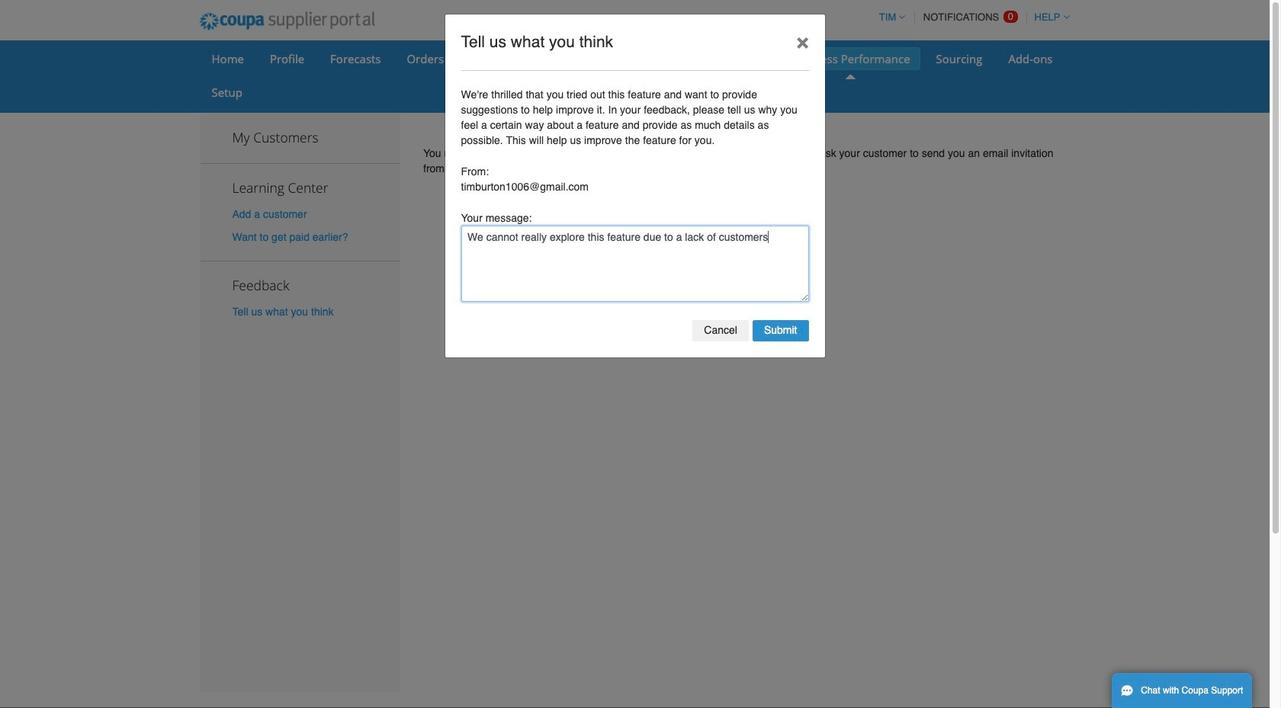 Task type: locate. For each thing, give the bounding box(es) containing it.
coupa supplier portal image
[[189, 2, 385, 40]]

dialog
[[444, 13, 825, 358]]

None text field
[[461, 226, 809, 302]]



Task type: vqa. For each thing, say whether or not it's contained in the screenshot.
Order corresponding to Order Confirmations
no



